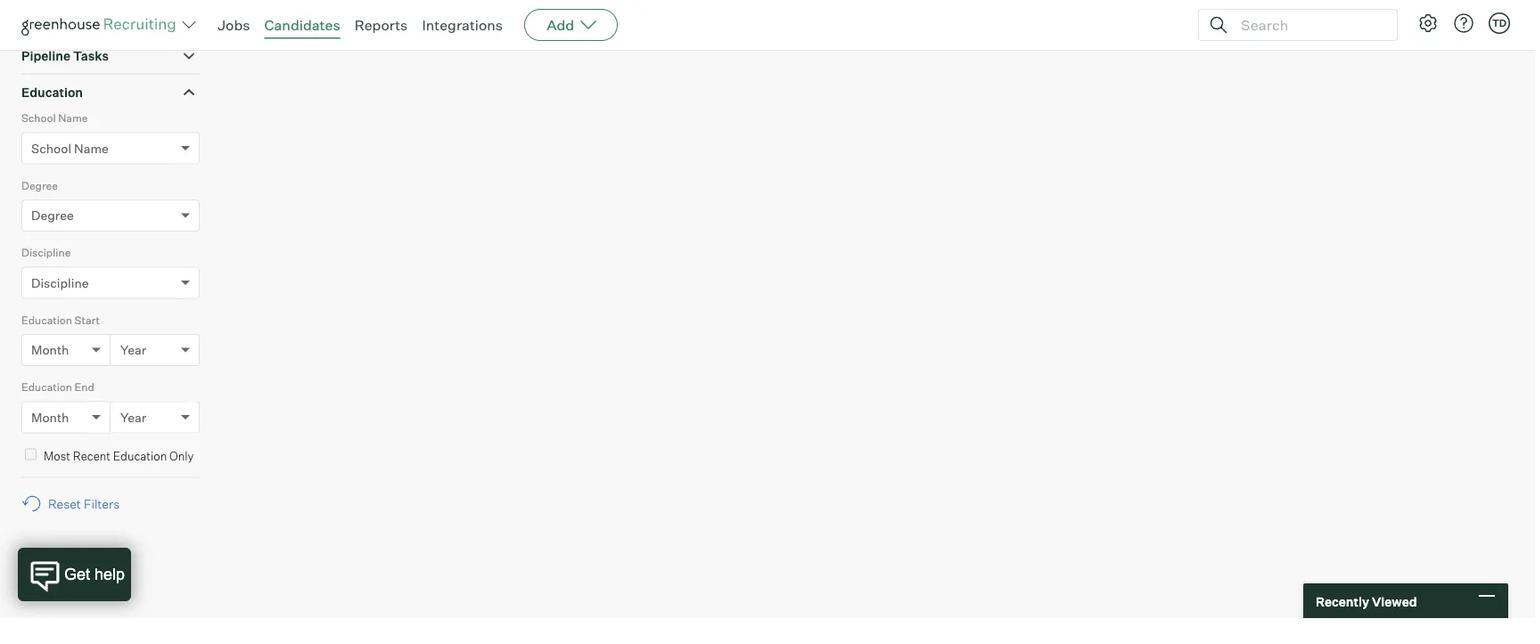 Task type: vqa. For each thing, say whether or not it's contained in the screenshot.
site,
no



Task type: describe. For each thing, give the bounding box(es) containing it.
month for start
[[31, 343, 69, 358]]

0 vertical spatial school name
[[21, 112, 88, 125]]

0 vertical spatial school
[[21, 112, 56, 125]]

reset filters
[[48, 496, 120, 512]]

0 vertical spatial discipline
[[21, 246, 71, 260]]

candidates
[[264, 16, 340, 34]]

1 vertical spatial discipline
[[31, 275, 89, 291]]

reports
[[355, 16, 408, 34]]

education end
[[21, 381, 94, 394]]

integrations
[[422, 16, 503, 34]]

1 vertical spatial school
[[31, 141, 71, 156]]

end
[[75, 381, 94, 394]]

viewed
[[1372, 594, 1418, 610]]

1 vertical spatial school name
[[31, 141, 109, 156]]

education for education
[[21, 84, 83, 100]]

recently viewed
[[1316, 594, 1418, 610]]

education for education end
[[21, 381, 72, 394]]

integrations link
[[422, 16, 503, 34]]

1 vertical spatial name
[[74, 141, 109, 156]]

0 vertical spatial name
[[58, 112, 88, 125]]

Search text field
[[1237, 12, 1381, 38]]

start
[[75, 314, 100, 327]]

candidates link
[[264, 16, 340, 34]]

only
[[170, 449, 194, 463]]

add
[[547, 16, 574, 34]]

education for education start
[[21, 314, 72, 327]]

education start
[[21, 314, 100, 327]]

filters
[[84, 496, 120, 512]]

reset filters button
[[21, 488, 129, 521]]

td button
[[1486, 9, 1514, 37]]

reset
[[48, 496, 81, 512]]



Task type: locate. For each thing, give the bounding box(es) containing it.
year up most recent education only
[[120, 410, 146, 426]]

most
[[44, 449, 70, 463]]

name down pipeline tasks
[[58, 112, 88, 125]]

year for education start
[[120, 343, 146, 358]]

reports link
[[355, 16, 408, 34]]

degree up discipline element
[[31, 208, 74, 224]]

recently
[[1316, 594, 1370, 610]]

0 vertical spatial month
[[31, 343, 69, 358]]

school name down pipeline
[[21, 112, 88, 125]]

pipeline tasks
[[21, 48, 109, 64]]

school down pipeline
[[21, 112, 56, 125]]

1 month from the top
[[31, 343, 69, 358]]

1 vertical spatial month
[[31, 410, 69, 426]]

school up degree element
[[31, 141, 71, 156]]

2 month from the top
[[31, 410, 69, 426]]

pipeline
[[21, 48, 71, 64]]

degree down school name element
[[21, 179, 58, 192]]

school
[[21, 112, 56, 125], [31, 141, 71, 156]]

month down education start
[[31, 343, 69, 358]]

year down discipline element
[[120, 343, 146, 358]]

discipline element
[[21, 245, 200, 312]]

2 year from the top
[[120, 410, 146, 426]]

school name up degree element
[[31, 141, 109, 156]]

education left start
[[21, 314, 72, 327]]

school name
[[21, 112, 88, 125], [31, 141, 109, 156]]

add button
[[524, 9, 618, 41]]

td button
[[1489, 12, 1511, 34]]

education down pipeline
[[21, 84, 83, 100]]

td
[[1493, 17, 1507, 29]]

year for education end
[[120, 410, 146, 426]]

Most Recent Education Only checkbox
[[25, 449, 37, 461]]

most recent education only
[[44, 449, 194, 463]]

recent
[[73, 449, 111, 463]]

degree element
[[21, 177, 200, 245]]

name
[[58, 112, 88, 125], [74, 141, 109, 156]]

configure image
[[1418, 12, 1439, 34]]

month
[[31, 343, 69, 358], [31, 410, 69, 426]]

month for end
[[31, 410, 69, 426]]

1 vertical spatial degree
[[31, 208, 74, 224]]

greenhouse recruiting image
[[21, 14, 182, 36]]

tasks
[[73, 48, 109, 64]]

degree
[[21, 179, 58, 192], [31, 208, 74, 224]]

school name element
[[21, 110, 200, 177]]

1 vertical spatial year
[[120, 410, 146, 426]]

year
[[120, 343, 146, 358], [120, 410, 146, 426]]

education left only
[[113, 449, 167, 463]]

0 vertical spatial degree
[[21, 179, 58, 192]]

responsibility
[[21, 12, 108, 28]]

education left end
[[21, 381, 72, 394]]

name up degree element
[[74, 141, 109, 156]]

jobs link
[[218, 16, 250, 34]]

1 year from the top
[[120, 343, 146, 358]]

0 vertical spatial year
[[120, 343, 146, 358]]

education
[[21, 84, 83, 100], [21, 314, 72, 327], [21, 381, 72, 394], [113, 449, 167, 463]]

month down education end
[[31, 410, 69, 426]]

jobs
[[218, 16, 250, 34]]

discipline
[[21, 246, 71, 260], [31, 275, 89, 291]]



